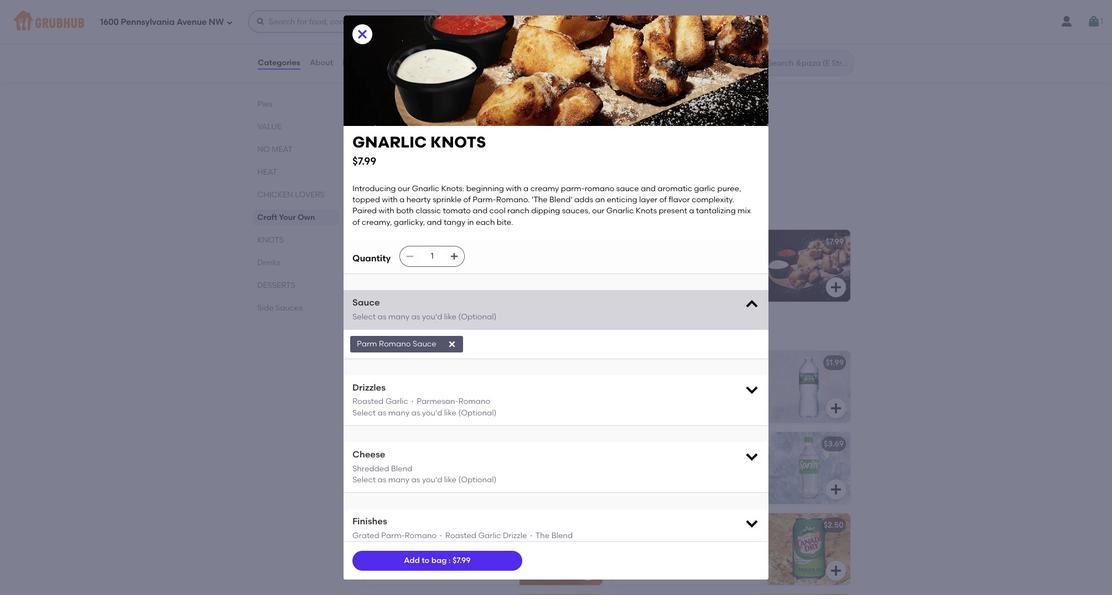 Task type: vqa. For each thing, say whether or not it's contained in the screenshot.
#4 Jalapeño & Cheese Whataburger® image
no



Task type: describe. For each thing, give the bounding box(es) containing it.
bottled for bottled sprite
[[618, 440, 654, 449]]

1 horizontal spatial a
[[524, 184, 529, 194]]

1600 pennsylvania avenue nw
[[100, 17, 224, 27]]

like inside cheese shredded blend select as many as you'd like (optional)
[[444, 476, 456, 485]]

shredded
[[352, 465, 389, 474]]

add
[[404, 557, 420, 566]]

in
[[467, 218, 474, 227]]

bag
[[431, 557, 447, 566]]

own for pizza
[[422, 117, 443, 126]]

water
[[687, 359, 715, 368]]

introducing
[[352, 184, 396, 194]]

1l
[[426, 359, 434, 368]]

each
[[476, 218, 495, 227]]

side sauces
[[257, 304, 303, 313]]

below
[[370, 144, 398, 153]]

1 horizontal spatial ∙
[[439, 532, 443, 541]]

craft your own tab
[[257, 212, 335, 224]]

svg image inside 1 button
[[1087, 15, 1101, 28]]

you'd inside the sauce select as many as you'd like (optional)
[[422, 312, 442, 322]]

orange
[[436, 521, 470, 531]]

pennsylvania
[[121, 17, 175, 27]]

ranch
[[507, 207, 529, 216]]

aromatic
[[658, 184, 692, 194]]

blend inside cheese shredded blend select as many as you'd like (optional)
[[391, 465, 412, 474]]

sauces
[[275, 304, 303, 313]]

gnarlic knots image
[[767, 230, 851, 302]]

bottled sprite
[[618, 440, 682, 449]]

craft your own inside tab
[[257, 213, 315, 222]]

(optional) inside 'finishes grated parm-romano ∙ roasted garlic drizzle ∙ the blend select as many as you'd like (optional)'
[[458, 543, 497, 552]]

parm- inside introducing our gnarlic knots: beginning with a creamy parm-romano sauce and aromatic garlic puree, topped with a hearty sprinkle of parm-romano. 'the blend' adds an enticing layer of flavor complexity. paired with both classic tomato and cool ranch dipping sauces, our gnarlic knots present a tantalizing mix of creamy, garlicky, and tangy in each bite.
[[473, 195, 496, 205]]

topped
[[352, 195, 380, 205]]

2 horizontal spatial ∙
[[529, 532, 534, 541]]

about button
[[309, 43, 334, 83]]

0 vertical spatial craft
[[361, 84, 392, 97]]

gnarlic knots
[[618, 237, 684, 247]]

romano inside 'finishes grated parm-romano ∙ roasted garlic drizzle ∙ the blend select as many as you'd like (optional)'
[[405, 532, 437, 541]]

main navigation navigation
[[0, 0, 1112, 43]]

0 vertical spatial your
[[395, 84, 421, 97]]

1 button
[[1087, 12, 1103, 32]]

categories button
[[257, 43, 301, 83]]

craft for craft your own by clicking below to add or remove toppings
[[370, 132, 396, 142]]

fanta
[[408, 521, 434, 531]]

1 horizontal spatial of
[[463, 195, 471, 205]]

select inside cheese shredded blend select as many as you'd like (optional)
[[352, 476, 376, 485]]

2 horizontal spatial of
[[660, 195, 667, 205]]

knots:
[[441, 184, 464, 194]]

chicken lovers tab
[[257, 189, 335, 201]]

ginger ale image
[[767, 514, 851, 586]]

like inside drizzles roasted garlic ∙ parmesan-romano select as many as you'd like (optional)
[[444, 409, 456, 418]]

0 vertical spatial own
[[423, 84, 450, 97]]

remove
[[445, 144, 477, 153]]

pizza
[[445, 117, 468, 126]]

tantalizing
[[696, 207, 736, 216]]

both
[[396, 207, 414, 216]]

drinks tab
[[257, 257, 335, 269]]

spring
[[656, 359, 686, 368]]

bottled for bottled fanta orange
[[370, 521, 406, 531]]

roasted inside drizzles roasted garlic ∙ parmesan-romano select as many as you'd like (optional)
[[352, 398, 384, 407]]

introducing our gnarlic knots: beginning with a creamy parm-romano sauce and aromatic garlic puree, topped with a hearty sprinkle of parm-romano. 'the blend' adds an enticing layer of flavor complexity. paired with both classic tomato and cool ranch dipping sauces, our gnarlic knots present a tantalizing mix of creamy, garlicky, and tangy in each bite.
[[352, 184, 753, 227]]

reviews
[[343, 58, 373, 67]]

bottled fanta orange
[[370, 521, 470, 531]]

$3.69 for bottled sprite
[[824, 440, 844, 449]]

1 vertical spatial and
[[473, 207, 488, 216]]

drizzles
[[352, 383, 386, 393]]

puree,
[[717, 184, 741, 194]]

vegan knots image
[[520, 230, 603, 302]]

layer
[[639, 195, 658, 205]]

craft your own pizza
[[370, 117, 468, 126]]

Input item quantity number field
[[420, 247, 444, 267]]

flavor
[[669, 195, 690, 205]]

1
[[1101, 17, 1103, 26]]

sauce
[[616, 184, 639, 194]]

2 vertical spatial with
[[379, 207, 394, 216]]

quantity
[[352, 253, 391, 264]]

tangy
[[444, 218, 466, 227]]

0 vertical spatial romano
[[379, 340, 411, 349]]

nw
[[209, 17, 224, 27]]

like inside the sauce select as many as you'd like (optional)
[[444, 312, 456, 322]]

tomato
[[443, 207, 471, 216]]

1 horizontal spatial our
[[592, 207, 605, 216]]

you'd inside cheese shredded blend select as many as you'd like (optional)
[[422, 476, 442, 485]]

$2.50 button
[[611, 514, 851, 586]]

bottled sprite image
[[767, 433, 851, 505]]

value
[[257, 122, 282, 132]]

craft for craft your own pizza
[[370, 117, 397, 126]]

0 vertical spatial gnarlic
[[412, 184, 439, 194]]

1 horizontal spatial drinks
[[361, 325, 398, 339]]

clicking
[[455, 132, 494, 142]]

present
[[659, 207, 687, 216]]

toppings
[[370, 155, 410, 164]]

categories
[[258, 58, 300, 67]]

0 horizontal spatial our
[[398, 184, 410, 194]]

dirty bird image
[[520, 0, 603, 60]]

many inside 'finishes grated parm-romano ∙ roasted garlic drizzle ∙ the blend select as many as you'd like (optional)'
[[388, 543, 410, 552]]

add to bag : $7.99
[[404, 557, 471, 566]]

coke
[[408, 440, 430, 449]]

Search &pizza (E Street) search field
[[766, 58, 851, 69]]

beginning
[[466, 184, 504, 194]]

chicken lovers
[[257, 190, 325, 200]]

finishes grated parm-romano ∙ roasted garlic drizzle ∙ the blend select as many as you'd like (optional)
[[352, 517, 573, 552]]

vegan knots
[[370, 237, 427, 247]]

knots for gnarlic knots $7.99
[[431, 133, 486, 152]]

lovers
[[295, 190, 325, 200]]

drizzles roasted garlic ∙ parmesan-romano select as many as you'd like (optional)
[[352, 383, 497, 418]]

select inside drizzles roasted garlic ∙ parmesan-romano select as many as you'd like (optional)
[[352, 409, 376, 418]]

cool
[[489, 207, 506, 216]]

0 horizontal spatial of
[[352, 218, 360, 227]]

bottled spring water
[[618, 359, 715, 368]]

parm-
[[561, 184, 585, 194]]

roasted inside 'finishes grated parm-romano ∙ roasted garlic drizzle ∙ the blend select as many as you'd like (optional)'
[[445, 532, 476, 541]]

grated
[[352, 532, 379, 541]]

many inside drizzles roasted garlic ∙ parmesan-romano select as many as you'd like (optional)
[[388, 409, 410, 418]]

bottled for bottled coke
[[370, 440, 406, 449]]

chicken
[[257, 190, 293, 200]]

gnarlic for gnarlic knots
[[618, 237, 655, 247]]

paired
[[352, 207, 377, 216]]

classic
[[416, 207, 441, 216]]

side sauces tab
[[257, 303, 335, 314]]



Task type: locate. For each thing, give the bounding box(es) containing it.
4 you'd from the top
[[422, 543, 442, 552]]

finishes
[[352, 517, 387, 527]]

garlic inside 'finishes grated parm-romano ∙ roasted garlic drizzle ∙ the blend select as many as you'd like (optional)'
[[478, 532, 501, 541]]

garlic down drizzles
[[385, 398, 408, 407]]

drinks inside 'drinks' tab
[[257, 258, 280, 268]]

2 select from the top
[[352, 409, 376, 418]]

sauces,
[[562, 207, 590, 216]]

knots down pizza on the left top of page
[[431, 133, 486, 152]]

smartwater 1l
[[370, 359, 434, 368]]

blend down 'bottled coke'
[[391, 465, 412, 474]]

select
[[352, 312, 376, 322], [352, 409, 376, 418], [352, 476, 376, 485], [352, 543, 376, 552]]

a down flavor
[[689, 207, 694, 216]]

gnarlic up hearty
[[412, 184, 439, 194]]

drinks up desserts
[[257, 258, 280, 268]]

many up add
[[388, 543, 410, 552]]

value tab
[[257, 121, 335, 133]]

0 vertical spatial your
[[398, 117, 421, 126]]

1 vertical spatial your
[[279, 213, 296, 222]]

0 horizontal spatial craft your own
[[257, 213, 315, 222]]

$13.99
[[571, 117, 593, 126]]

0 horizontal spatial drinks
[[257, 258, 280, 268]]

1 craft from the top
[[370, 117, 397, 126]]

0 vertical spatial craft
[[370, 117, 397, 126]]

0 horizontal spatial a
[[400, 195, 405, 205]]

with up both
[[382, 195, 398, 205]]

1 vertical spatial own
[[298, 213, 315, 222]]

roasted down orange
[[445, 532, 476, 541]]

romano
[[585, 184, 614, 194]]

your
[[395, 84, 421, 97], [279, 213, 296, 222]]

sauce inside the sauce select as many as you'd like (optional)
[[352, 298, 380, 308]]

cheese shredded blend select as many as you'd like (optional)
[[352, 450, 497, 485]]

1 horizontal spatial your
[[395, 84, 421, 97]]

knots tab
[[257, 235, 335, 246]]

bottled inside button
[[370, 521, 406, 531]]

1 horizontal spatial gnarlic
[[618, 237, 655, 247]]

craft your own up craft your own pizza
[[361, 84, 450, 97]]

and down classic
[[427, 218, 442, 227]]

no meat
[[257, 145, 293, 154]]

creamy,
[[362, 218, 392, 227]]

4 like from the top
[[444, 543, 456, 552]]

craft your own
[[361, 84, 450, 97], [257, 213, 315, 222]]

of up tomato
[[463, 195, 471, 205]]

bottled up grated on the left of the page
[[370, 521, 406, 531]]

select down grated on the left of the page
[[352, 543, 376, 552]]

craft down reviews button
[[361, 84, 392, 97]]

bottled for bottled spring water
[[618, 359, 654, 368]]

own down lovers
[[298, 213, 315, 222]]

1 (optional) from the top
[[458, 312, 497, 322]]

1 horizontal spatial own
[[423, 84, 450, 97]]

0 horizontal spatial garlic
[[385, 398, 408, 407]]

gnarlic inside gnarlic knots $7.99
[[352, 133, 427, 152]]

craft your own down the chicken lovers
[[257, 213, 315, 222]]

pies
[[257, 100, 272, 109]]

about
[[310, 58, 333, 67]]

1 horizontal spatial sauce
[[413, 340, 436, 349]]

pies tab
[[257, 98, 335, 110]]

svg image
[[256, 17, 265, 26], [226, 19, 233, 26], [356, 28, 369, 41], [582, 39, 595, 53], [829, 39, 843, 53], [406, 252, 415, 261], [450, 252, 459, 261], [829, 402, 843, 416], [582, 484, 595, 497], [744, 516, 760, 532], [829, 565, 843, 578]]

garlic
[[694, 184, 716, 194]]

own
[[423, 84, 450, 97], [298, 213, 315, 222]]

you'd inside 'finishes grated parm-romano ∙ roasted garlic drizzle ∙ the blend select as many as you'd like (optional)'
[[422, 543, 442, 552]]

1 vertical spatial craft
[[370, 132, 396, 142]]

of down paired
[[352, 218, 360, 227]]

our
[[398, 184, 410, 194], [592, 207, 605, 216]]

0 vertical spatial drinks
[[257, 258, 280, 268]]

blend right the
[[551, 532, 573, 541]]

parm- right grated on the left of the page
[[381, 532, 405, 541]]

your inside craft your own by clicking below to add or remove toppings
[[398, 132, 420, 142]]

1 vertical spatial your
[[398, 132, 420, 142]]

or
[[431, 144, 443, 153]]

3 you'd from the top
[[422, 476, 442, 485]]

with
[[506, 184, 522, 194], [382, 195, 398, 205], [379, 207, 394, 216]]

select down shredded
[[352, 476, 376, 485]]

with up the creamy,
[[379, 207, 394, 216]]

4 (optional) from the top
[[458, 543, 497, 552]]

you'd up parm romano sauce
[[422, 312, 442, 322]]

to
[[422, 557, 430, 566]]

craft inside tab
[[257, 213, 277, 222]]

(optional) inside drizzles roasted garlic ∙ parmesan-romano select as many as you'd like (optional)
[[458, 409, 497, 418]]

a up romano.
[[524, 184, 529, 194]]

bottled up cheese
[[370, 440, 406, 449]]

0 vertical spatial garlic
[[385, 398, 408, 407]]

many
[[388, 312, 410, 322], [388, 409, 410, 418], [388, 476, 410, 485], [388, 543, 410, 552]]

0 vertical spatial craft your own
[[361, 84, 450, 97]]

and up layer
[[641, 184, 656, 194]]

0 vertical spatial and
[[641, 184, 656, 194]]

select down drizzles
[[352, 409, 376, 418]]

1 vertical spatial a
[[400, 195, 405, 205]]

sauce select as many as you'd like (optional)
[[352, 298, 497, 322]]

an
[[595, 195, 605, 205]]

0 vertical spatial with
[[506, 184, 522, 194]]

drinks up parm
[[361, 325, 398, 339]]

1 vertical spatial gnarlic
[[606, 207, 634, 216]]

0 horizontal spatial your
[[279, 213, 296, 222]]

you'd inside drizzles roasted garlic ∙ parmesan-romano select as many as you'd like (optional)
[[422, 409, 442, 418]]

as
[[378, 312, 386, 322], [411, 312, 420, 322], [378, 409, 386, 418], [411, 409, 420, 418], [378, 476, 386, 485], [411, 476, 420, 485], [378, 543, 386, 552], [411, 543, 420, 552]]

$3.69
[[576, 440, 596, 449], [824, 440, 844, 449]]

1 vertical spatial parm-
[[381, 532, 405, 541]]

sauce up parm
[[352, 298, 380, 308]]

∙ left parmesan-
[[410, 398, 415, 407]]

enticing
[[607, 195, 637, 205]]

knots down garlicky,
[[400, 237, 427, 247]]

0 horizontal spatial gnarlic
[[412, 184, 439, 194]]

bottled coke
[[370, 440, 430, 449]]

1 horizontal spatial blend
[[551, 532, 573, 541]]

drizzle
[[503, 532, 527, 541]]

1 vertical spatial craft
[[257, 213, 277, 222]]

you'd up add to bag : $7.99
[[422, 543, 442, 552]]

knots down introducing
[[361, 204, 403, 218]]

romano inside drizzles roasted garlic ∙ parmesan-romano select as many as you'd like (optional)
[[458, 398, 490, 407]]

craft inside craft your own by clicking below to add or remove toppings
[[370, 132, 396, 142]]

heat tab
[[257, 167, 335, 178]]

our up hearty
[[398, 184, 410, 194]]

craft your own pizza image
[[520, 110, 603, 182]]

cbr image
[[767, 0, 851, 60]]

$1.99
[[826, 359, 844, 368]]

roasted
[[352, 398, 384, 407], [445, 532, 476, 541]]

knots for vegan knots
[[400, 237, 427, 247]]

many down shredded
[[388, 476, 410, 485]]

knots
[[636, 207, 657, 216]]

'the
[[532, 195, 548, 205]]

the
[[536, 532, 550, 541]]

craft down the chicken
[[257, 213, 277, 222]]

1 vertical spatial romano
[[458, 398, 490, 407]]

our down an at the top right of the page
[[592, 207, 605, 216]]

mix
[[738, 207, 751, 216]]

knots down present
[[656, 237, 684, 247]]

2 vertical spatial romano
[[405, 532, 437, 541]]

1 vertical spatial with
[[382, 195, 398, 205]]

romano.
[[496, 195, 530, 205]]

own inside craft your own tab
[[298, 213, 315, 222]]

gnarlic down knots
[[618, 237, 655, 247]]

garlic left drizzle
[[478, 532, 501, 541]]

3 select from the top
[[352, 476, 376, 485]]

like
[[444, 312, 456, 322], [444, 409, 456, 418], [444, 476, 456, 485], [444, 543, 456, 552]]

3 many from the top
[[388, 476, 410, 485]]

roasted down drizzles
[[352, 398, 384, 407]]

knots
[[431, 133, 486, 152], [361, 204, 403, 218], [257, 236, 284, 245], [400, 237, 427, 247], [656, 237, 684, 247]]

many inside cheese shredded blend select as many as you'd like (optional)
[[388, 476, 410, 485]]

1 you'd from the top
[[422, 312, 442, 322]]

∙ down orange
[[439, 532, 443, 541]]

1 vertical spatial craft your own
[[257, 213, 315, 222]]

gnarlic for gnarlic knots $7.99
[[352, 133, 427, 152]]

2 vertical spatial and
[[427, 218, 442, 227]]

parm romano sauce
[[357, 340, 436, 349]]

1 vertical spatial our
[[592, 207, 605, 216]]

(optional) inside cheese shredded blend select as many as you'd like (optional)
[[458, 476, 497, 485]]

2 craft from the top
[[370, 132, 396, 142]]

no
[[257, 145, 270, 154]]

heat
[[257, 168, 277, 177]]

bottled left sprite
[[618, 440, 654, 449]]

creamy
[[530, 184, 559, 194]]

to
[[400, 144, 411, 153]]

1 horizontal spatial $3.69
[[824, 440, 844, 449]]

0 horizontal spatial craft
[[257, 213, 277, 222]]

0 horizontal spatial gnarlic
[[352, 133, 427, 152]]

0 horizontal spatial $3.69
[[576, 440, 596, 449]]

select inside 'finishes grated parm-romano ∙ roasted garlic drizzle ∙ the blend select as many as you'd like (optional)'
[[352, 543, 376, 552]]

own inside craft your own by clicking below to add or remove toppings
[[422, 132, 442, 142]]

1 select from the top
[[352, 312, 376, 322]]

your inside tab
[[279, 213, 296, 222]]

bottled spring water image
[[767, 351, 851, 423]]

0 vertical spatial roasted
[[352, 398, 384, 407]]

3 (optional) from the top
[[458, 476, 497, 485]]

∙
[[410, 398, 415, 407], [439, 532, 443, 541], [529, 532, 534, 541]]

1 like from the top
[[444, 312, 456, 322]]

reviews button
[[342, 43, 374, 83]]

0 vertical spatial parm-
[[473, 195, 496, 205]]

desserts tab
[[257, 280, 335, 292]]

your for pizza
[[398, 117, 421, 126]]

own up craft your own pizza
[[423, 84, 450, 97]]

4 select from the top
[[352, 543, 376, 552]]

many up parm romano sauce
[[388, 312, 410, 322]]

smartwater
[[370, 359, 425, 368]]

0 vertical spatial a
[[524, 184, 529, 194]]

bottled fanta orange button
[[364, 514, 603, 586]]

complexity.
[[692, 195, 734, 205]]

of
[[463, 195, 471, 205], [660, 195, 667, 205], [352, 218, 360, 227]]

you'd down coke
[[422, 476, 442, 485]]

sprinkle
[[433, 195, 462, 205]]

1 vertical spatial garlic
[[478, 532, 501, 541]]

garlicky,
[[394, 218, 425, 227]]

0 vertical spatial our
[[398, 184, 410, 194]]

1 vertical spatial drinks
[[361, 325, 398, 339]]

2 $3.69 from the left
[[824, 440, 844, 449]]

knots for gnarlic knots
[[656, 237, 684, 247]]

parm- inside 'finishes grated parm-romano ∙ roasted garlic drizzle ∙ the blend select as many as you'd like (optional)'
[[381, 532, 405, 541]]

knots inside tab
[[257, 236, 284, 245]]

garlic inside drizzles roasted garlic ∙ parmesan-romano select as many as you'd like (optional)
[[385, 398, 408, 407]]

knots inside gnarlic knots $7.99
[[431, 133, 486, 152]]

0 vertical spatial blend
[[391, 465, 412, 474]]

0 horizontal spatial blend
[[391, 465, 412, 474]]

gnarlic
[[412, 184, 439, 194], [606, 207, 634, 216]]

:
[[449, 557, 451, 566]]

∙ inside drizzles roasted garlic ∙ parmesan-romano select as many as you'd like (optional)
[[410, 398, 415, 407]]

+
[[593, 117, 598, 126]]

1 horizontal spatial craft
[[361, 84, 392, 97]]

bottled fanta orange image
[[520, 514, 603, 586]]

like inside 'finishes grated parm-romano ∙ roasted garlic drizzle ∙ the blend select as many as you'd like (optional)'
[[444, 543, 456, 552]]

own left pizza on the left top of page
[[422, 117, 443, 126]]

and up each
[[473, 207, 488, 216]]

avenue
[[177, 17, 207, 27]]

$7.99 inside gnarlic knots $7.99
[[352, 155, 376, 168]]

1 horizontal spatial and
[[473, 207, 488, 216]]

vegan
[[370, 237, 398, 247]]

0 vertical spatial sauce
[[352, 298, 380, 308]]

gnarlic
[[352, 133, 427, 152], [618, 237, 655, 247]]

cheese
[[352, 450, 385, 460]]

select up parm
[[352, 312, 376, 322]]

own for by
[[422, 132, 442, 142]]

your
[[398, 117, 421, 126], [398, 132, 420, 142]]

your up craft your own pizza
[[395, 84, 421, 97]]

select inside the sauce select as many as you'd like (optional)
[[352, 312, 376, 322]]

1 $3.69 from the left
[[576, 440, 596, 449]]

4 many from the top
[[388, 543, 410, 552]]

1 vertical spatial own
[[422, 132, 442, 142]]

parm- down beginning
[[473, 195, 496, 205]]

knots up 'drinks' tab
[[257, 236, 284, 245]]

with up romano.
[[506, 184, 522, 194]]

no meat tab
[[257, 144, 335, 155]]

(optional) inside the sauce select as many as you'd like (optional)
[[458, 312, 497, 322]]

your for by
[[398, 132, 420, 142]]

gnarlic down enticing
[[606, 207, 634, 216]]

0 horizontal spatial sauce
[[352, 298, 380, 308]]

svg image
[[1087, 15, 1101, 28], [582, 281, 595, 294], [829, 281, 843, 294], [744, 297, 760, 313], [447, 340, 456, 349], [744, 382, 760, 398], [744, 449, 760, 465], [829, 484, 843, 497], [582, 565, 595, 578]]

1600
[[100, 17, 119, 27]]

parmesan-
[[417, 398, 459, 407]]

many inside the sauce select as many as you'd like (optional)
[[388, 312, 410, 322]]

$13.99 +
[[571, 117, 598, 126]]

1 horizontal spatial gnarlic
[[606, 207, 634, 216]]

1 horizontal spatial craft your own
[[361, 84, 450, 97]]

2 vertical spatial a
[[689, 207, 694, 216]]

0 horizontal spatial ∙
[[410, 398, 415, 407]]

1 vertical spatial roasted
[[445, 532, 476, 541]]

1 horizontal spatial roasted
[[445, 532, 476, 541]]

1 vertical spatial sauce
[[413, 340, 436, 349]]

0 vertical spatial gnarlic
[[352, 133, 427, 152]]

3 like from the top
[[444, 476, 456, 485]]

gnarlic knots $7.99
[[352, 133, 486, 168]]

search icon image
[[750, 56, 763, 70]]

side
[[257, 304, 274, 313]]

0 horizontal spatial parm-
[[381, 532, 405, 541]]

2 you'd from the top
[[422, 409, 442, 418]]

of right layer
[[660, 195, 667, 205]]

2 many from the top
[[388, 409, 410, 418]]

1 many from the top
[[388, 312, 410, 322]]

0 horizontal spatial own
[[298, 213, 315, 222]]

2 horizontal spatial and
[[641, 184, 656, 194]]

your down the chicken lovers
[[279, 213, 296, 222]]

$3.69 for bottled coke
[[576, 440, 596, 449]]

gnarlic up toppings
[[352, 133, 427, 152]]

you'd down parmesan-
[[422, 409, 442, 418]]

0 horizontal spatial roasted
[[352, 398, 384, 407]]

blend inside 'finishes grated parm-romano ∙ roasted garlic drizzle ∙ the blend select as many as you'd like (optional)'
[[551, 532, 573, 541]]

dipping
[[531, 207, 560, 216]]

1 vertical spatial blend
[[551, 532, 573, 541]]

sauce up 1l
[[413, 340, 436, 349]]

own
[[422, 117, 443, 126], [422, 132, 442, 142]]

2 like from the top
[[444, 409, 456, 418]]

many up 'bottled coke'
[[388, 409, 410, 418]]

adds
[[574, 195, 593, 205]]

1 vertical spatial gnarlic
[[618, 237, 655, 247]]

0 vertical spatial own
[[422, 117, 443, 126]]

1 horizontal spatial parm-
[[473, 195, 496, 205]]

2 (optional) from the top
[[458, 409, 497, 418]]

and
[[641, 184, 656, 194], [473, 207, 488, 216], [427, 218, 442, 227]]

$2.50
[[824, 521, 844, 531]]

2 horizontal spatial a
[[689, 207, 694, 216]]

a up both
[[400, 195, 405, 205]]

bottled left spring
[[618, 359, 654, 368]]

1 horizontal spatial garlic
[[478, 532, 501, 541]]

desserts
[[257, 281, 295, 291]]

∙ left the
[[529, 532, 534, 541]]

you'd
[[422, 312, 442, 322], [422, 409, 442, 418], [422, 476, 442, 485], [422, 543, 442, 552]]

0 horizontal spatial and
[[427, 218, 442, 227]]

smartwater 1l image
[[520, 351, 603, 423]]

own up or
[[422, 132, 442, 142]]

parm-
[[473, 195, 496, 205], [381, 532, 405, 541]]

bottled coke image
[[520, 433, 603, 505]]



